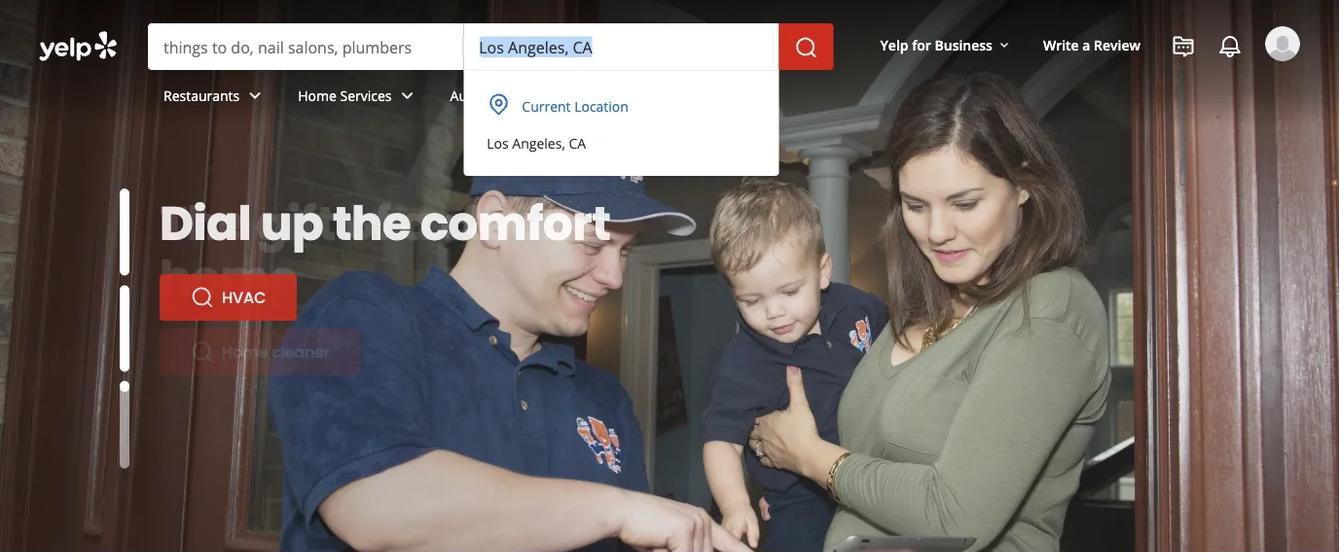 Task type: locate. For each thing, give the bounding box(es) containing it.
clean
[[441, 191, 573, 256]]

home
[[298, 86, 337, 105], [222, 341, 268, 363]]

auto services
[[450, 86, 535, 105]]

2 24 search v2 image from the top
[[191, 341, 214, 364]]

business categories element
[[148, 70, 1300, 127]]

projects image
[[1172, 35, 1195, 58]]

24 chevron down v2 image inside home services link
[[396, 84, 419, 107]]

1 horizontal spatial services
[[484, 86, 535, 105]]

  text field
[[479, 36, 764, 57]]

None search field
[[148, 23, 838, 70]]

user actions element
[[865, 24, 1328, 144]]

24 chevron down v2 image for home services
[[396, 84, 419, 107]]

home
[[160, 245, 298, 311]]

0 horizontal spatial services
[[340, 86, 392, 105]]

None field
[[164, 36, 448, 57], [479, 36, 764, 57], [479, 36, 764, 57]]

24 chevron down v2 image right restaurants
[[244, 84, 267, 107]]

2 24 chevron down v2 image from the left
[[396, 84, 419, 107]]

home down hvac
[[222, 341, 268, 363]]

none search field containing yelp for business
[[0, 0, 1339, 207]]

services for auto services
[[484, 86, 535, 105]]

gift
[[256, 191, 336, 256]]

home for home cleaner
[[222, 341, 268, 363]]

a inside search box
[[1083, 36, 1090, 54]]

1 24 chevron down v2 image from the left
[[244, 84, 267, 107]]

bob b. image
[[1265, 26, 1300, 61]]

for
[[912, 36, 931, 54]]

yelp for business
[[880, 36, 993, 54]]

24 search v2 image inside hvac link
[[191, 286, 214, 309]]

review
[[1094, 36, 1141, 54]]

a right of
[[400, 191, 432, 256]]

the gift of a clean home
[[160, 191, 573, 311]]

select slide image
[[120, 189, 129, 276], [120, 285, 129, 372]]

24 search v2 image left hvac
[[191, 286, 214, 309]]

24 search v2 image for dial up the comfort
[[191, 286, 214, 309]]

2 select slide image from the top
[[120, 285, 129, 372]]

1 horizontal spatial a
[[1083, 36, 1090, 54]]

0 horizontal spatial a
[[400, 191, 432, 256]]

0 vertical spatial a
[[1083, 36, 1090, 54]]

0 horizontal spatial home
[[222, 341, 268, 363]]

2 services from the left
[[484, 86, 535, 105]]

cleaner
[[272, 341, 330, 363]]

yelp for business button
[[873, 27, 1020, 62]]

comfort
[[420, 191, 611, 256]]

24 search v2 image down hvac link at the left
[[191, 341, 214, 364]]

None search field
[[0, 0, 1339, 207]]

24 search v2 image
[[191, 286, 214, 309], [191, 341, 214, 364]]

1 services from the left
[[340, 86, 392, 105]]

1 horizontal spatial 24 chevron down v2 image
[[396, 84, 419, 107]]

home down find text field
[[298, 86, 337, 105]]

0 horizontal spatial 24 chevron down v2 image
[[244, 84, 267, 107]]

24 chevron down v2 image left auto
[[396, 84, 419, 107]]

1 select slide image from the top
[[120, 189, 129, 276]]

1 horizontal spatial home
[[298, 86, 337, 105]]

24 search v2 image inside the home cleaner link
[[191, 341, 214, 364]]

dial up the comfort
[[160, 191, 611, 256]]

1 vertical spatial home
[[222, 341, 268, 363]]

24 chevron down v2 image
[[244, 84, 267, 107], [396, 84, 419, 107]]

home cleaner
[[222, 341, 330, 363]]

1 vertical spatial 24 search v2 image
[[191, 341, 214, 364]]

1 24 search v2 image from the top
[[191, 286, 214, 309]]

services down find text field
[[340, 86, 392, 105]]

more
[[594, 86, 627, 105]]

1 vertical spatial select slide image
[[120, 285, 129, 372]]

notifications image
[[1219, 35, 1242, 58]]

none search field inside search box
[[148, 23, 838, 70]]

write a review
[[1043, 36, 1141, 54]]

home services link
[[282, 70, 435, 127]]

none field find
[[164, 36, 448, 57]]

0 vertical spatial 24 search v2 image
[[191, 286, 214, 309]]

0 vertical spatial select slide image
[[120, 189, 129, 276]]

hvac
[[222, 287, 266, 309]]

home cleaner link
[[160, 329, 361, 376]]

of
[[345, 191, 391, 256]]

hvac link
[[160, 274, 297, 321]]

services left 24 chevron down v2 image
[[484, 86, 535, 105]]

24 chevron down v2 image inside restaurants link
[[244, 84, 267, 107]]

dial
[[160, 191, 251, 256]]

a
[[1083, 36, 1090, 54], [400, 191, 432, 256]]

16 chevron down v2 image
[[997, 38, 1012, 53]]

auto services link
[[435, 70, 578, 127]]

search image
[[795, 36, 818, 59]]

24 chevron down v2 image
[[539, 84, 563, 107]]

current location
[[522, 97, 629, 115]]

services
[[340, 86, 392, 105], [484, 86, 535, 105]]

a right write
[[1083, 36, 1090, 54]]

1 vertical spatial a
[[400, 191, 432, 256]]

0 vertical spatial home
[[298, 86, 337, 105]]

services for home services
[[340, 86, 392, 105]]

home inside home services link
[[298, 86, 337, 105]]



Task type: describe. For each thing, give the bounding box(es) containing it.
ca
[[569, 134, 586, 152]]

business
[[935, 36, 993, 54]]

the
[[160, 191, 246, 256]]

Near text field
[[479, 36, 764, 57]]

Find text field
[[164, 36, 448, 57]]

current location link
[[475, 87, 768, 126]]

current
[[522, 97, 571, 115]]

24 marker v2 image
[[487, 93, 510, 116]]

explore banner section banner
[[0, 0, 1339, 553]]

the
[[333, 191, 411, 256]]

los angeles, ca
[[487, 134, 586, 152]]

home for home services
[[298, 86, 337, 105]]

write
[[1043, 36, 1079, 54]]

yelp
[[880, 36, 909, 54]]

up
[[261, 191, 323, 256]]

location
[[574, 97, 629, 115]]

write a review link
[[1035, 27, 1148, 62]]

restaurants link
[[148, 70, 282, 127]]

a inside the gift of a clean home
[[400, 191, 432, 256]]

los
[[487, 134, 509, 152]]

24 chevron down v2 image for restaurants
[[244, 84, 267, 107]]

more link
[[578, 70, 670, 127]]

los angeles, ca link
[[475, 126, 764, 161]]

auto
[[450, 86, 480, 105]]

restaurants
[[164, 86, 240, 105]]

home services
[[298, 86, 392, 105]]

24 search v2 image for the gift of a clean home
[[191, 341, 214, 364]]

  text field inside search box
[[479, 36, 764, 57]]

angeles,
[[512, 134, 565, 152]]



Task type: vqa. For each thing, say whether or not it's contained in the screenshot.
select slide image
yes



